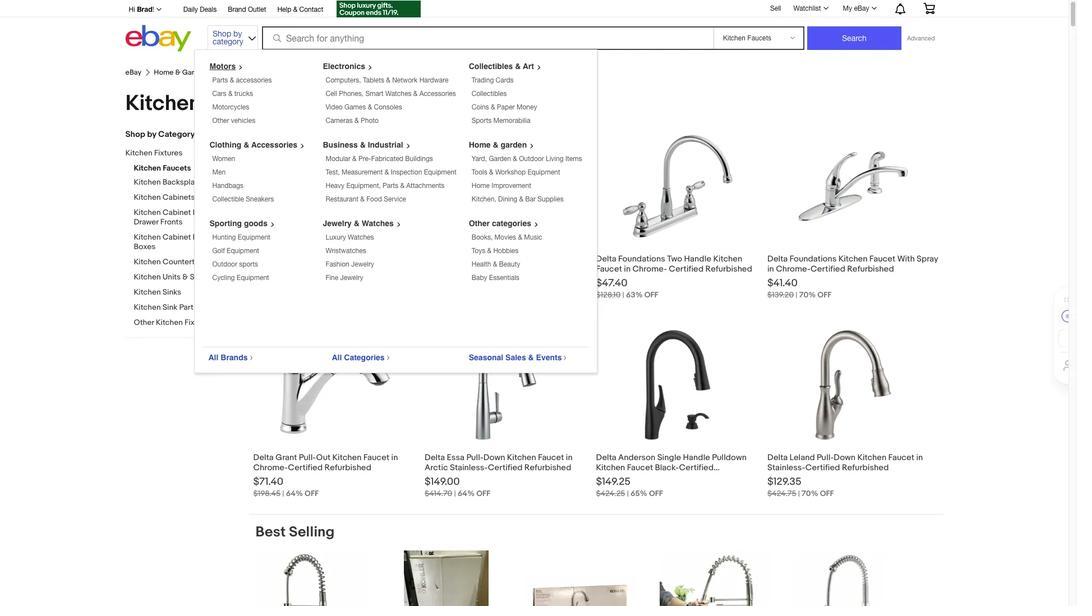 Task type: describe. For each thing, give the bounding box(es) containing it.
with
[[898, 254, 916, 264]]

off for $47.40
[[645, 290, 659, 300]]

1 cabinet from the top
[[163, 208, 191, 217]]

yard, garden & outdoor living items tools & workshop equipment home improvement kitchen, dining & bar supplies
[[472, 155, 582, 203]]

& down inspection
[[401, 182, 405, 190]]

$128.10 text field
[[597, 290, 621, 300]]

women men handbags collectible sneakers
[[212, 155, 274, 203]]

& right tools
[[490, 168, 494, 176]]

bar
[[526, 195, 536, 203]]

delta inside "delta foundations single handle kitchen faucet in chrome-certified refurbished"
[[425, 254, 445, 264]]

0 vertical spatial garden
[[182, 68, 207, 77]]

other vehicles link
[[212, 117, 256, 125]]

& left sets
[[183, 272, 188, 282]]

home inside yard, garden & outdoor living items tools & workshop equipment home improvement kitchen, dining & bar supplies
[[472, 182, 490, 190]]

fine jewelry link
[[326, 274, 363, 282]]

brands
[[221, 353, 248, 362]]

arctic
[[425, 463, 448, 473]]

60%
[[301, 139, 332, 157]]

your shopping cart image
[[923, 3, 936, 14]]

motorcycles link
[[212, 103, 249, 111]]

delta grant pull-out kitchen faucet in chrome-certified refurbished $71.40 $198.45 | 64% off
[[253, 453, 398, 499]]

64% inside delta grant pull-out kitchen faucet in chrome-certified refurbished $71.40 $198.45 | 64% off
[[286, 489, 303, 499]]

& up sporting
[[216, 208, 222, 217]]

$414.70 text field
[[425, 489, 453, 499]]

delta foundations single handle kitchen faucet in chrome-certified refurbished
[[425, 254, 580, 275]]

refurbished for delta foundations kitchen faucet with spray in chrome-certified refurbished $41.40 $139.20 | 70% off
[[848, 264, 895, 275]]

other inside kitchen fixtures kitchen faucets kitchen backsplashes kitchen cabinets kitchen cabinet doors & drawer fronts kitchen cabinet drawer boxes kitchen countertops kitchen units & sets kitchen sinks kitchen sink parts other kitchen fixtures
[[134, 318, 154, 327]]

goods
[[244, 219, 268, 228]]

| for $41.40
[[796, 290, 798, 300]]

equipment down sports
[[237, 274, 269, 282]]

delta foundations two handle kitchen faucet in chrome- certified refurbished $47.40 $128.10 | 63% off
[[597, 254, 753, 300]]

sinks
[[163, 287, 181, 297]]

kitchen inside "delta foundations single handle kitchen faucet in chrome-certified refurbished"
[[551, 254, 580, 264]]

fine
[[326, 274, 339, 282]]

home for home & garden
[[469, 140, 491, 149]]

industrial
[[368, 140, 403, 149]]

& up tools & workshop equipment link
[[513, 155, 518, 163]]

$71.40
[[253, 476, 284, 488]]

up to 60% off top home brands shop ebay refurbished products. element
[[249, 117, 944, 514]]

movies
[[495, 234, 517, 241]]

delta foundations two handle kitchen faucet in chrome- certified refurbished image
[[622, 130, 734, 243]]

equipment down the goods
[[238, 234, 271, 241]]

top
[[357, 139, 379, 157]]

0 vertical spatial collectibles
[[469, 62, 513, 71]]

kitchen inside delta grant pull-out kitchen faucet in chrome-certified refurbished $71.40 $198.45 | 64% off
[[333, 453, 362, 463]]

kitchen, dining & bar supplies link
[[472, 195, 564, 203]]

down for $129.35
[[834, 453, 856, 463]]

& right toys
[[488, 247, 492, 255]]

cameras
[[326, 117, 353, 125]]

sports
[[239, 260, 258, 268]]

faucet for delta foundations two handle kitchen faucet in chrome- certified refurbished $47.40 $128.10 | 63% off
[[597, 264, 623, 275]]

refurbished inside delta essa pull-down kitchen faucet in arctic stainless-certified refurbished $149.00 $414.70 | 64% off
[[525, 463, 572, 473]]

advanced link
[[902, 27, 941, 49]]

& right cars
[[228, 90, 233, 98]]

men link
[[212, 168, 226, 176]]

1 vertical spatial accessories
[[251, 140, 298, 149]]

pull-out chrome single hole kitchen faucet image
[[256, 551, 368, 606]]

chrome- for $41.40
[[777, 264, 811, 275]]

anderson
[[619, 453, 656, 463]]

& left bar
[[520, 195, 524, 203]]

trading cards collectibles coins & paper money sports memorabilia
[[472, 76, 538, 125]]

certified for delta leland pull-down kitchen faucet in stainless-certified refurbished $129.35 $424.75 | 70% off
[[806, 463, 841, 473]]

pull- for $71.40
[[299, 453, 316, 463]]

home for home & garden
[[154, 68, 174, 77]]

kitchen,
[[472, 195, 497, 203]]

votamuta qw11412 kitchen sink faucet pull down sprayer with tap image
[[795, 551, 907, 606]]

baby
[[472, 274, 488, 282]]

smart
[[366, 90, 384, 98]]

fixtures for kitchen fixtures
[[246, 68, 272, 77]]

handle for delta foundations single handle kitchen faucet in chrome-certified refurbished
[[522, 254, 549, 264]]

backsplashes
[[163, 177, 212, 187]]

hi brad !
[[129, 5, 154, 13]]

parts inside modular & pre-fabricated buildings test, measurement & inspection equipment heavy equipment, parts & attachments restaurant & food service
[[383, 182, 399, 190]]

ebay link
[[125, 68, 142, 77]]

off for $41.40
[[818, 290, 832, 300]]

business & industrial
[[323, 140, 403, 149]]

in for $71.40
[[392, 453, 398, 463]]

motors link
[[210, 62, 248, 71]]

& down fabricated
[[385, 168, 389, 176]]

delta for $47.40
[[597, 254, 617, 264]]

delta for $149.00
[[425, 453, 445, 463]]

fashion jewelry link
[[326, 260, 374, 268]]

clothing
[[210, 140, 242, 149]]

down for refurbished
[[484, 453, 506, 463]]

chrome- for $47.40
[[633, 264, 668, 275]]

1 vertical spatial watches
[[362, 219, 394, 228]]

buildings
[[406, 155, 433, 163]]

hardware
[[420, 76, 449, 84]]

restaurant & food service link
[[326, 195, 407, 203]]

$424.25 text field
[[597, 489, 626, 499]]

& left garden
[[493, 140, 499, 149]]

1 horizontal spatial fixtures
[[185, 318, 213, 327]]

kitchen fixtures kitchen faucets kitchen backsplashes kitchen cabinets kitchen cabinet doors & drawer fronts kitchen cabinet drawer boxes kitchen countertops kitchen units & sets kitchen sinks kitchen sink parts other kitchen fixtures
[[125, 148, 222, 327]]

consoles
[[374, 103, 402, 111]]

chrome- for $71.40
[[253, 463, 288, 473]]

delta anderson single handle pulldown kitchen faucet black-certified refurbished image
[[622, 329, 734, 441]]

$198.45 text field
[[253, 489, 281, 499]]

& left food
[[361, 195, 365, 203]]

daily deals link
[[183, 4, 217, 16]]

delta leland pull-down kitchen faucet in stainless-certified refurbished image
[[798, 329, 910, 441]]

shop for shop now
[[268, 214, 290, 226]]

& down the network
[[414, 90, 418, 98]]

faucets inside kitchen fixtures kitchen faucets kitchen backsplashes kitchen cabinets kitchen cabinet doors & drawer fronts kitchen cabinet drawer boxes kitchen countertops kitchen units & sets kitchen sinks kitchen sink parts other kitchen fixtures
[[163, 163, 191, 173]]

home & garden
[[154, 68, 207, 77]]

$128.10
[[597, 290, 621, 300]]

stainless- inside delta essa pull-down kitchen faucet in arctic stainless-certified refurbished $149.00 $414.70 | 64% off
[[450, 463, 488, 473]]

by for category
[[147, 129, 156, 140]]

cards
[[496, 76, 514, 84]]

& left pre-
[[353, 155, 357, 163]]

money
[[517, 103, 538, 111]]

| for $71.40
[[283, 489, 284, 499]]

kitchen cabinet drawer boxes link
[[134, 232, 241, 253]]

leland
[[790, 453, 816, 463]]

& right the clothing
[[244, 140, 249, 149]]

beauty
[[499, 260, 521, 268]]

70% for $41.40
[[800, 290, 816, 300]]

& up luxury watches link
[[354, 219, 360, 228]]

measurement
[[342, 168, 383, 176]]

other kitchen fixtures link
[[134, 318, 241, 328]]

none submit inside banner
[[808, 26, 902, 50]]

accessories
[[236, 76, 272, 84]]

outdoor inside yard, garden & outdoor living items tools & workshop equipment home improvement kitchen, dining & bar supplies
[[519, 155, 544, 163]]

category
[[213, 37, 243, 46]]

fashion
[[326, 260, 350, 268]]

parts inside parts & accessories cars & trucks motorcycles other vehicles
[[212, 76, 228, 84]]

2 cabinet from the top
[[163, 232, 191, 242]]

kitchen inside "delta foundations two handle kitchen faucet in chrome- certified refurbished $47.40 $128.10 | 63% off"
[[714, 254, 743, 264]]

pull- for $129.35
[[817, 453, 834, 463]]

& up kitchen faucets
[[175, 68, 181, 77]]

single for chrome-
[[496, 254, 520, 264]]

shop for shop by category
[[213, 29, 231, 38]]

equipment down hunting equipment link
[[227, 247, 259, 255]]

sneakers
[[246, 195, 274, 203]]

cell phones, smart watches & accessories link
[[326, 90, 456, 98]]

garden
[[501, 140, 527, 149]]

books, movies & music toys & hobbies health & beauty baby essentials
[[472, 234, 543, 282]]

off for $129.35
[[821, 489, 835, 499]]

music
[[525, 234, 543, 241]]

sports memorabilia link
[[472, 117, 531, 125]]

1 vertical spatial jewelry
[[351, 260, 374, 268]]

watches inside luxury watches wristwatches fashion jewelry fine jewelry
[[348, 234, 374, 241]]

tablets
[[363, 76, 385, 84]]

other inside parts & accessories cars & trucks motorcycles other vehicles
[[212, 117, 229, 125]]

heavy
[[326, 182, 345, 190]]

improvement
[[492, 182, 532, 190]]

fronts
[[160, 217, 183, 227]]

units
[[163, 272, 181, 282]]

| for $129.35
[[799, 489, 801, 499]]

refurbished for delta foundations single handle kitchen faucet in chrome-certified refurbished
[[533, 264, 580, 275]]

delta foundations single handle kitchen faucet in chrome-certified refurbished image
[[450, 130, 563, 243]]

luxury
[[326, 234, 346, 241]]

63%
[[627, 290, 643, 300]]

other categories link
[[469, 219, 543, 228]]

kitchen sinks link
[[134, 287, 241, 298]]

$139.20 text field
[[768, 290, 795, 300]]

handbags link
[[212, 182, 244, 190]]

equipment inside yard, garden & outdoor living items tools & workshop equipment home improvement kitchen, dining & bar supplies
[[528, 168, 561, 176]]

shop by category
[[213, 29, 243, 46]]

delta for $71.40
[[253, 453, 274, 463]]

Search for anything text field
[[264, 28, 712, 49]]

garden inside yard, garden & outdoor living items tools & workshop equipment home improvement kitchen, dining & bar supplies
[[489, 155, 511, 163]]

all categories link
[[332, 353, 394, 362]]

certified for delta foundations single handle kitchen faucet in chrome-certified refurbished
[[496, 264, 531, 275]]

kitchen inside delta leland pull-down kitchen faucet in stainless-certified refurbished $129.35 $424.75 | 70% off
[[858, 453, 887, 463]]

| inside delta essa pull-down kitchen faucet in arctic stainless-certified refurbished $149.00 $414.70 | 64% off
[[454, 489, 456, 499]]

cycling equipment link
[[212, 274, 269, 282]]

kitchen faucets
[[125, 90, 284, 117]]

in for $41.40
[[768, 264, 775, 275]]

kitchen countertops link
[[134, 257, 241, 268]]

electronics
[[323, 62, 365, 71]]

toys
[[472, 247, 486, 255]]

70% for $129.35
[[802, 489, 819, 499]]

health & beauty link
[[472, 260, 521, 268]]

trucks
[[235, 90, 253, 98]]

delta for $129.35
[[768, 453, 788, 463]]

sous single-handle semi-professional kitchen sink faucet - matte black (r-10651-sd-bl) image
[[404, 551, 489, 606]]

cars
[[212, 90, 227, 98]]

kitchen sink parts link
[[134, 303, 241, 313]]

test, measurement & inspection equipment link
[[326, 168, 457, 176]]

golf equipment link
[[212, 247, 259, 255]]

kohler alma ‎r45350-sd-bl kitchen faucet image
[[525, 576, 637, 606]]

$149.00
[[425, 476, 460, 488]]

& left music
[[518, 234, 523, 241]]



Task type: vqa. For each thing, say whether or not it's contained in the screenshot.
Sponsored within the "Sponsored Full 400 Thread Count Performance Printed Sheet Set Blue Stripe - Threshold New $18.99 $45.00 58% off Free shipping"
no



Task type: locate. For each thing, give the bounding box(es) containing it.
2 vertical spatial other
[[134, 318, 154, 327]]

collectible sneakers link
[[212, 195, 274, 203]]

faucet inside delta anderson single handle pulldown kitchen faucet black-certified refurbished
[[627, 463, 654, 473]]

phones,
[[339, 90, 364, 98]]

single for black-
[[658, 453, 682, 463]]

kitchen cabinet doors & drawer fronts link
[[134, 208, 241, 228]]

foundations inside delta foundations kitchen faucet with spray in chrome-certified refurbished $41.40 $139.20 | 70% off
[[790, 254, 837, 264]]

equipment inside modular & pre-fabricated buildings test, measurement & inspection equipment heavy equipment, parts & attachments restaurant & food service
[[424, 168, 457, 176]]

1 vertical spatial parts
[[383, 182, 399, 190]]

chrome- up $71.40
[[253, 463, 288, 473]]

delta inside delta grant pull-out kitchen faucet in chrome-certified refurbished $71.40 $198.45 | 64% off
[[253, 453, 274, 463]]

64% right "$198.45" text field
[[286, 489, 303, 499]]

pull- inside delta leland pull-down kitchen faucet in stainless-certified refurbished $129.35 $424.75 | 70% off
[[817, 453, 834, 463]]

shop for shop by category
[[125, 129, 145, 140]]

0 vertical spatial jewelry
[[323, 219, 352, 228]]

& right the sales
[[529, 353, 534, 362]]

1 vertical spatial cabinet
[[163, 232, 191, 242]]

refurbished
[[305, 185, 351, 196], [533, 264, 580, 275], [706, 264, 753, 275], [848, 264, 895, 275], [325, 463, 372, 473], [525, 463, 572, 473], [843, 463, 889, 473], [597, 473, 643, 483]]

3 pull- from the left
[[817, 453, 834, 463]]

equipment down 'living'
[[528, 168, 561, 176]]

0 vertical spatial home
[[154, 68, 174, 77]]

shop for shop ebay refurbished products.
[[262, 185, 282, 196]]

collectibles inside trading cards collectibles coins & paper money sports memorabilia
[[472, 90, 507, 98]]

pulldown
[[713, 453, 747, 463]]

single inside "delta foundations single handle kitchen faucet in chrome-certified refurbished"
[[496, 254, 520, 264]]

delta essa pull-down kitchen faucet in arctic stainless-certified refurbished image
[[450, 329, 563, 441]]

pre-
[[359, 155, 371, 163]]

chrome- up $41.40
[[777, 264, 811, 275]]

chrome- inside "delta foundations two handle kitchen faucet in chrome- certified refurbished $47.40 $128.10 | 63% off"
[[633, 264, 668, 275]]

shop by category button
[[208, 25, 258, 49]]

books, movies & music link
[[472, 234, 543, 241]]

2 64% from the left
[[458, 489, 475, 499]]

accessories down hardware
[[420, 90, 456, 98]]

stainless- inside delta leland pull-down kitchen faucet in stainless-certified refurbished $129.35 $424.75 | 70% off
[[768, 463, 806, 473]]

& right coins
[[491, 103, 495, 111]]

parts & accessories link
[[212, 76, 272, 84]]

hunting equipment link
[[212, 234, 271, 241]]

faucet inside delta essa pull-down kitchen faucet in arctic stainless-certified refurbished $149.00 $414.70 | 64% off
[[538, 453, 565, 463]]

home improvement link
[[472, 182, 532, 190]]

outdoor up the cycling
[[212, 260, 237, 268]]

& left photo
[[355, 117, 359, 125]]

all left categories
[[332, 353, 342, 362]]

certified for delta grant pull-out kitchen faucet in chrome-certified refurbished $71.40 $198.45 | 64% off
[[288, 463, 323, 473]]

0 vertical spatial accessories
[[420, 90, 456, 98]]

1 vertical spatial by
[[147, 129, 156, 140]]

certified inside delta foundations kitchen faucet with spray in chrome-certified refurbished $41.40 $139.20 | 70% off
[[811, 264, 846, 275]]

$198.45
[[253, 489, 281, 499]]

cabinet down cabinets
[[163, 208, 191, 217]]

| inside delta grant pull-out kitchen faucet in chrome-certified refurbished $71.40 $198.45 | 64% off
[[283, 489, 284, 499]]

1 horizontal spatial accessories
[[420, 90, 456, 98]]

main content containing up to 60% off top home brands
[[249, 117, 944, 606]]

women
[[212, 155, 235, 163]]

1 down from the left
[[484, 453, 506, 463]]

2 vertical spatial parts
[[179, 303, 198, 312]]

1 horizontal spatial garden
[[489, 155, 511, 163]]

outdoor up tools & workshop equipment link
[[519, 155, 544, 163]]

| inside "delta foundations two handle kitchen faucet in chrome- certified refurbished $47.40 $128.10 | 63% off"
[[623, 290, 625, 300]]

refurbished inside delta foundations kitchen faucet with spray in chrome-certified refurbished $41.40 $139.20 | 70% off
[[848, 264, 895, 275]]

garden
[[182, 68, 207, 77], [489, 155, 511, 163]]

parts down the test, measurement & inspection equipment link
[[383, 182, 399, 190]]

delta left toys
[[425, 254, 445, 264]]

delta leland pull-down kitchen faucet in stainless-certified refurbished $129.35 $424.75 | 70% off
[[768, 453, 924, 499]]

2 horizontal spatial other
[[469, 219, 490, 228]]

off inside $149.25 $424.25 | 65% off
[[650, 489, 663, 499]]

shop by category
[[125, 129, 195, 140]]

daily deals
[[183, 6, 217, 13]]

2 horizontal spatial pull-
[[817, 453, 834, 463]]

1 horizontal spatial outdoor
[[519, 155, 544, 163]]

help & contact link
[[278, 4, 324, 16]]

| right $414.70
[[454, 489, 456, 499]]

other up books,
[[469, 219, 490, 228]]

1 horizontal spatial stainless-
[[768, 463, 806, 473]]

1 vertical spatial ebay
[[125, 68, 142, 77]]

0 vertical spatial single
[[496, 254, 520, 264]]

0 vertical spatial outdoor
[[519, 155, 544, 163]]

fixtures up the trucks
[[246, 68, 272, 77]]

| inside delta foundations kitchen faucet with spray in chrome-certified refurbished $41.40 $139.20 | 70% off
[[796, 290, 798, 300]]

outlet
[[248, 6, 266, 13]]

shop down "home"
[[262, 185, 282, 196]]

cars & trucks link
[[212, 90, 253, 98]]

off right the $139.20
[[818, 290, 832, 300]]

| inside delta leland pull-down kitchen faucet in stainless-certified refurbished $129.35 $424.75 | 70% off
[[799, 489, 801, 499]]

kitchen units & sets link
[[134, 272, 241, 283]]

off right $424.75
[[821, 489, 835, 499]]

brands
[[303, 157, 348, 174]]

ebay for my ebay
[[855, 4, 870, 12]]

0 vertical spatial by
[[234, 29, 242, 38]]

banner
[[123, 0, 944, 373]]

jewelry down 'fashion jewelry' link
[[341, 274, 363, 282]]

0 vertical spatial kitchen fixtures link
[[219, 68, 272, 77]]

2 vertical spatial jewelry
[[341, 274, 363, 282]]

pull- right essa at bottom
[[467, 453, 484, 463]]

fixtures down kitchen sink parts link
[[185, 318, 213, 327]]

chrome- inside delta grant pull-out kitchen faucet in chrome-certified refurbished $71.40 $198.45 | 64% off
[[253, 463, 288, 473]]

hunting
[[212, 234, 236, 241]]

delta up $41.40
[[768, 254, 788, 264]]

refurbished inside delta leland pull-down kitchen faucet in stainless-certified refurbished $129.35 $424.75 | 70% off
[[843, 463, 889, 473]]

single
[[496, 254, 520, 264], [658, 453, 682, 463]]

all for all brands
[[209, 353, 219, 362]]

!
[[152, 6, 154, 13]]

delta inside "delta foundations two handle kitchen faucet in chrome- certified refurbished $47.40 $128.10 | 63% off"
[[597, 254, 617, 264]]

0 vertical spatial parts
[[212, 76, 228, 84]]

certified for delta foundations two handle kitchen faucet in chrome- certified refurbished $47.40 $128.10 | 63% off
[[669, 264, 704, 275]]

women link
[[212, 155, 235, 163]]

hobbies
[[494, 247, 519, 255]]

jewelry & watches link
[[323, 219, 406, 228]]

tools & workshop equipment link
[[472, 168, 561, 176]]

foundations inside "delta foundations two handle kitchen faucet in chrome- certified refurbished $47.40 $128.10 | 63% off"
[[619, 254, 666, 264]]

refurbished for delta grant pull-out kitchen faucet in chrome-certified refurbished $71.40 $198.45 | 64% off
[[325, 463, 372, 473]]

1 horizontal spatial foundations
[[619, 254, 666, 264]]

brushed nickel kitchen faucet single handle high arch 2 spouts pull down sprayer image
[[660, 551, 772, 606]]

0 horizontal spatial 64%
[[286, 489, 303, 499]]

other down motorcycles link
[[212, 117, 229, 125]]

chrome-
[[461, 264, 496, 275], [633, 264, 668, 275], [777, 264, 811, 275], [253, 463, 288, 473]]

delta for $41.40
[[768, 254, 788, 264]]

2 vertical spatial watches
[[348, 234, 374, 241]]

3 foundations from the left
[[790, 254, 837, 264]]

kitchen inside delta anderson single handle pulldown kitchen faucet black-certified refurbished
[[597, 463, 626, 473]]

parts inside kitchen fixtures kitchen faucets kitchen backsplashes kitchen cabinets kitchen cabinet doors & drawer fronts kitchen cabinet drawer boxes kitchen countertops kitchen units & sets kitchen sinks kitchen sink parts other kitchen fixtures
[[179, 303, 198, 312]]

jewelry up luxury
[[323, 219, 352, 228]]

in for $149.00
[[566, 453, 573, 463]]

handle for delta anderson single handle pulldown kitchen faucet black-certified refurbished
[[684, 453, 711, 463]]

fixtures for kitchen fixtures kitchen faucets kitchen backsplashes kitchen cabinets kitchen cabinet doors & drawer fronts kitchen cabinet drawer boxes kitchen countertops kitchen units & sets kitchen sinks kitchen sink parts other kitchen fixtures
[[154, 148, 183, 158]]

refurbished inside delta anderson single handle pulldown kitchen faucet black-certified refurbished
[[597, 473, 643, 483]]

stainless- up $149.00
[[450, 463, 488, 473]]

in for $47.40
[[624, 264, 631, 275]]

1 horizontal spatial ebay
[[284, 185, 303, 196]]

chrome- inside "delta foundations single handle kitchen faucet in chrome-certified refurbished"
[[461, 264, 496, 275]]

off right $414.70 text field
[[477, 489, 491, 499]]

single inside delta anderson single handle pulldown kitchen faucet black-certified refurbished
[[658, 453, 682, 463]]

0 horizontal spatial parts
[[179, 303, 198, 312]]

& up the 'cars & trucks' "link"
[[230, 76, 234, 84]]

cabinet
[[163, 208, 191, 217], [163, 232, 191, 242]]

refurbished for delta foundations two handle kitchen faucet in chrome- certified refurbished $47.40 $128.10 | 63% off
[[706, 264, 753, 275]]

1 horizontal spatial faucets
[[206, 90, 284, 117]]

& up cell phones, smart watches & accessories link
[[386, 76, 391, 84]]

all categories
[[332, 353, 385, 362]]

1 vertical spatial fixtures
[[154, 148, 183, 158]]

delta inside delta anderson single handle pulldown kitchen faucet black-certified refurbished
[[597, 453, 617, 463]]

0 horizontal spatial single
[[496, 254, 520, 264]]

0 horizontal spatial stainless-
[[450, 463, 488, 473]]

off down out
[[305, 489, 319, 499]]

1 vertical spatial 70%
[[802, 489, 819, 499]]

clothing & accessories
[[210, 140, 298, 149]]

1 vertical spatial other
[[469, 219, 490, 228]]

0 vertical spatial watches
[[386, 90, 412, 98]]

parts down kitchen sinks link on the left of the page
[[179, 303, 198, 312]]

delta inside delta foundations kitchen faucet with spray in chrome-certified refurbished $41.40 $139.20 | 70% off
[[768, 254, 788, 264]]

by for category
[[234, 29, 242, 38]]

shop now link
[[262, 209, 329, 231]]

cabinet down fronts
[[163, 232, 191, 242]]

0 vertical spatial fixtures
[[246, 68, 272, 77]]

ebay down "home"
[[284, 185, 303, 196]]

now
[[292, 214, 310, 226]]

off
[[335, 139, 354, 157]]

0 horizontal spatial outdoor
[[212, 260, 237, 268]]

doors
[[193, 208, 215, 217]]

kitchen inside delta essa pull-down kitchen faucet in arctic stainless-certified refurbished $149.00 $414.70 | 64% off
[[507, 453, 537, 463]]

$47.40
[[597, 277, 628, 290]]

0 horizontal spatial all
[[209, 353, 219, 362]]

certified inside delta leland pull-down kitchen faucet in stainless-certified refurbished $129.35 $424.75 | 70% off
[[806, 463, 841, 473]]

1 horizontal spatial pull-
[[467, 453, 484, 463]]

down inside delta essa pull-down kitchen faucet in arctic stainless-certified refurbished $149.00 $414.70 | 64% off
[[484, 453, 506, 463]]

off inside "delta foundations two handle kitchen faucet in chrome- certified refurbished $47.40 $128.10 | 63% off"
[[645, 290, 659, 300]]

$424.75
[[768, 489, 797, 499]]

| right $424.75 'text field'
[[799, 489, 801, 499]]

jewelry down wristwatches
[[351, 260, 374, 268]]

faucet for delta leland pull-down kitchen faucet in stainless-certified refurbished $129.35 $424.75 | 70% off
[[889, 453, 915, 463]]

0 horizontal spatial garden
[[182, 68, 207, 77]]

pull- inside delta grant pull-out kitchen faucet in chrome-certified refurbished $71.40 $198.45 | 64% off
[[299, 453, 316, 463]]

faucet inside delta grant pull-out kitchen faucet in chrome-certified refurbished $71.40 $198.45 | 64% off
[[364, 453, 390, 463]]

handle inside "delta foundations two handle kitchen faucet in chrome- certified refurbished $47.40 $128.10 | 63% off"
[[685, 254, 712, 264]]

contact
[[300, 6, 324, 13]]

foundations for $47.40
[[619, 254, 666, 264]]

& up photo
[[368, 103, 372, 111]]

70% inside delta foundations kitchen faucet with spray in chrome-certified refurbished $41.40 $139.20 | 70% off
[[800, 290, 816, 300]]

0 vertical spatial ebay
[[855, 4, 870, 12]]

& inside the account navigation
[[293, 6, 298, 13]]

off inside delta essa pull-down kitchen faucet in arctic stainless-certified refurbished $149.00 $414.70 | 64% off
[[477, 489, 491, 499]]

get the coupon image
[[337, 1, 421, 17]]

handle right "black-"
[[684, 453, 711, 463]]

0 horizontal spatial down
[[484, 453, 506, 463]]

up
[[262, 139, 281, 157]]

other down kitchen sink parts link
[[134, 318, 154, 327]]

0 vertical spatial 70%
[[800, 290, 816, 300]]

| left 63%
[[623, 290, 625, 300]]

| right '$198.45'
[[283, 489, 284, 499]]

refurbished for delta anderson single handle pulldown kitchen faucet black-certified refurbished
[[597, 473, 643, 483]]

home right ebay link
[[154, 68, 174, 77]]

2 vertical spatial home
[[472, 182, 490, 190]]

handle inside delta anderson single handle pulldown kitchen faucet black-certified refurbished
[[684, 453, 711, 463]]

0 vertical spatial other
[[212, 117, 229, 125]]

1 horizontal spatial down
[[834, 453, 856, 463]]

0 horizontal spatial faucets
[[163, 163, 191, 173]]

home
[[262, 157, 299, 174]]

jewelry
[[323, 219, 352, 228], [351, 260, 374, 268], [341, 274, 363, 282]]

outdoor inside hunting equipment golf equipment outdoor sports cycling equipment
[[212, 260, 237, 268]]

best selling
[[256, 524, 335, 541]]

shop inside the shop by category
[[213, 29, 231, 38]]

vehicles
[[231, 117, 256, 125]]

foundations up baby
[[447, 254, 494, 264]]

2 horizontal spatial parts
[[383, 182, 399, 190]]

0 horizontal spatial by
[[147, 129, 156, 140]]

pull- inside delta essa pull-down kitchen faucet in arctic stainless-certified refurbished $149.00 $414.70 | 64% off
[[467, 453, 484, 463]]

in inside delta leland pull-down kitchen faucet in stainless-certified refurbished $129.35 $424.75 | 70% off
[[917, 453, 924, 463]]

| inside $149.25 $424.25 | 65% off
[[627, 489, 629, 499]]

None submit
[[808, 26, 902, 50]]

refurbished inside delta grant pull-out kitchen faucet in chrome-certified refurbished $71.40 $198.45 | 64% off
[[325, 463, 372, 473]]

delta
[[425, 254, 445, 264], [597, 254, 617, 264], [768, 254, 788, 264], [253, 453, 274, 463], [425, 453, 445, 463], [597, 453, 617, 463], [768, 453, 788, 463]]

shop left now
[[268, 214, 290, 226]]

2 foundations from the left
[[619, 254, 666, 264]]

photo
[[361, 117, 379, 125]]

home up yard, at the left of the page
[[469, 140, 491, 149]]

faucet for delta essa pull-down kitchen faucet in arctic stainless-certified refurbished $149.00 $414.70 | 64% off
[[538, 453, 565, 463]]

outdoor sports link
[[212, 260, 258, 268]]

1 vertical spatial collectibles
[[472, 90, 507, 98]]

0 vertical spatial faucets
[[206, 90, 284, 117]]

trading
[[472, 76, 494, 84]]

1 stainless- from the left
[[450, 463, 488, 473]]

foundations for $41.40
[[790, 254, 837, 264]]

wristwatches link
[[326, 247, 366, 255]]

other
[[212, 117, 229, 125], [469, 219, 490, 228], [134, 318, 154, 327]]

category
[[158, 129, 195, 140]]

garden down home & garden
[[489, 155, 511, 163]]

2 horizontal spatial foundations
[[790, 254, 837, 264]]

home down tools
[[472, 182, 490, 190]]

watches down jewelry & watches
[[348, 234, 374, 241]]

faucet inside "delta foundations single handle kitchen faucet in chrome-certified refurbished"
[[425, 264, 451, 275]]

certified inside "delta foundations single handle kitchen faucet in chrome-certified refurbished"
[[496, 264, 531, 275]]

certified inside delta anderson single handle pulldown kitchen faucet black-certified refurbished
[[680, 463, 714, 473]]

handle inside "delta foundations single handle kitchen faucet in chrome-certified refurbished"
[[522, 254, 549, 264]]

sell link
[[766, 4, 787, 12]]

| right the $139.20 text box
[[796, 290, 798, 300]]

all left brands
[[209, 353, 219, 362]]

1 vertical spatial outdoor
[[212, 260, 237, 268]]

handle for delta foundations two handle kitchen faucet in chrome- certified refurbished $47.40 $128.10 | 63% off
[[685, 254, 712, 264]]

faucet inside delta foundations kitchen faucet with spray in chrome-certified refurbished $41.40 $139.20 | 70% off
[[870, 254, 896, 264]]

stainless- up $129.35
[[768, 463, 806, 473]]

parts up cars
[[212, 76, 228, 84]]

in inside delta essa pull-down kitchen faucet in arctic stainless-certified refurbished $149.00 $414.70 | 64% off
[[566, 453, 573, 463]]

kitchen inside delta foundations kitchen faucet with spray in chrome-certified refurbished $41.40 $139.20 | 70% off
[[839, 254, 868, 264]]

main content
[[249, 117, 944, 606]]

watches down the network
[[386, 90, 412, 98]]

0 vertical spatial cabinet
[[163, 208, 191, 217]]

chrome- inside delta foundations kitchen faucet with spray in chrome-certified refurbished $41.40 $139.20 | 70% off
[[777, 264, 811, 275]]

& inside trading cards collectibles coins & paper money sports memorabilia
[[491, 103, 495, 111]]

my
[[844, 4, 853, 12]]

certified for delta anderson single handle pulldown kitchen faucet black-certified refurbished
[[680, 463, 714, 473]]

0 horizontal spatial foundations
[[447, 254, 494, 264]]

1 vertical spatial garden
[[489, 155, 511, 163]]

kitchen fixtures link down category
[[125, 148, 232, 159]]

| left the 65%
[[627, 489, 629, 499]]

brand
[[228, 6, 246, 13]]

delta inside delta essa pull-down kitchen faucet in arctic stainless-certified refurbished $149.00 $414.70 | 64% off
[[425, 453, 445, 463]]

garden left motors
[[182, 68, 207, 77]]

1 vertical spatial faucets
[[163, 163, 191, 173]]

down
[[484, 453, 506, 463], [834, 453, 856, 463]]

1 vertical spatial kitchen fixtures link
[[125, 148, 232, 159]]

refurbished for delta leland pull-down kitchen faucet in stainless-certified refurbished $129.35 $424.75 | 70% off
[[843, 463, 889, 473]]

faucet for delta grant pull-out kitchen faucet in chrome-certified refurbished $71.40 $198.45 | 64% off
[[364, 453, 390, 463]]

workshop
[[496, 168, 526, 176]]

by down brand
[[234, 29, 242, 38]]

2 all from the left
[[332, 353, 342, 362]]

yard, garden & outdoor living items link
[[472, 155, 582, 163]]

golf
[[212, 247, 225, 255]]

1 horizontal spatial single
[[658, 453, 682, 463]]

delta up $47.40
[[597, 254, 617, 264]]

64% down $149.00
[[458, 489, 475, 499]]

1 vertical spatial drawer
[[193, 232, 218, 242]]

best
[[256, 524, 286, 541]]

handle down music
[[522, 254, 549, 264]]

& up pre-
[[360, 140, 366, 149]]

watches
[[386, 90, 412, 98], [362, 219, 394, 228], [348, 234, 374, 241]]

delta left leland
[[768, 453, 788, 463]]

& left art
[[515, 62, 521, 71]]

foundations left the two
[[619, 254, 666, 264]]

delta foundations kitchen faucet with spray in chrome-certified refurbished $41.40 $139.20 | 70% off
[[768, 254, 939, 300]]

off inside delta foundations kitchen faucet with spray in chrome-certified refurbished $41.40 $139.20 | 70% off
[[818, 290, 832, 300]]

2 pull- from the left
[[467, 453, 484, 463]]

refurbished inside "delta foundations single handle kitchen faucet in chrome-certified refurbished"
[[533, 264, 580, 275]]

& right help
[[293, 6, 298, 13]]

trading cards link
[[472, 76, 514, 84]]

by left category
[[147, 129, 156, 140]]

down right leland
[[834, 453, 856, 463]]

2 vertical spatial fixtures
[[185, 318, 213, 327]]

watchlist link
[[788, 2, 834, 15]]

1 all from the left
[[209, 353, 219, 362]]

certified inside delta grant pull-out kitchen faucet in chrome-certified refurbished $71.40 $198.45 | 64% off
[[288, 463, 323, 473]]

health
[[472, 260, 491, 268]]

certified inside "delta foundations two handle kitchen faucet in chrome- certified refurbished $47.40 $128.10 | 63% off"
[[669, 264, 704, 275]]

sporting goods link
[[210, 219, 280, 228]]

banner containing shop by category
[[123, 0, 944, 373]]

off inside delta grant pull-out kitchen faucet in chrome-certified refurbished $71.40 $198.45 | 64% off
[[305, 489, 319, 499]]

| for $47.40
[[623, 290, 625, 300]]

2 stainless- from the left
[[768, 463, 806, 473]]

ebay left home & garden in the top left of the page
[[125, 68, 142, 77]]

account navigation
[[123, 0, 944, 19]]

faucet inside "delta foundations two handle kitchen faucet in chrome- certified refurbished $47.40 $128.10 | 63% off"
[[597, 264, 623, 275]]

0 horizontal spatial other
[[134, 318, 154, 327]]

ebay right my
[[855, 4, 870, 12]]

video games & consoles link
[[326, 103, 402, 111]]

certified inside delta essa pull-down kitchen faucet in arctic stainless-certified refurbished $149.00 $414.70 | 64% off
[[488, 463, 523, 473]]

faucet inside delta leland pull-down kitchen faucet in stainless-certified refurbished $129.35 $424.75 | 70% off
[[889, 453, 915, 463]]

2 horizontal spatial fixtures
[[246, 68, 272, 77]]

chrome- down toys
[[461, 264, 496, 275]]

home
[[154, 68, 174, 77], [469, 140, 491, 149], [472, 182, 490, 190]]

sell
[[771, 4, 782, 12]]

off right the 65%
[[650, 489, 663, 499]]

in inside "delta foundations two handle kitchen faucet in chrome- certified refurbished $47.40 $128.10 | 63% off"
[[624, 264, 631, 275]]

0 horizontal spatial accessories
[[251, 140, 298, 149]]

ebay for shop ebay refurbished products.
[[284, 185, 303, 196]]

down inside delta leland pull-down kitchen faucet in stainless-certified refurbished $129.35 $424.75 | 70% off
[[834, 453, 856, 463]]

selling
[[289, 524, 335, 541]]

drawer up golf at the left top
[[193, 232, 218, 242]]

1 horizontal spatial 64%
[[458, 489, 475, 499]]

1 horizontal spatial all
[[332, 353, 342, 362]]

delta foundations single handle kitchen faucet in chrome-certified refurbished link
[[425, 130, 597, 302]]

1 64% from the left
[[286, 489, 303, 499]]

wristwatches
[[326, 247, 366, 255]]

1 horizontal spatial drawer
[[193, 232, 218, 242]]

ebay inside the account navigation
[[855, 4, 870, 12]]

delta foundations kitchen faucet with spray in chrome-certified refurbished image
[[798, 130, 910, 243]]

0 horizontal spatial fixtures
[[154, 148, 183, 158]]

& down toys & hobbies link
[[493, 260, 498, 268]]

$41.40
[[768, 277, 798, 290]]

baby essentials link
[[472, 274, 520, 282]]

watches down food
[[362, 219, 394, 228]]

delta inside delta leland pull-down kitchen faucet in stainless-certified refurbished $129.35 $424.75 | 70% off
[[768, 453, 788, 463]]

collectibles down trading cards link
[[472, 90, 507, 98]]

events
[[536, 353, 562, 362]]

$424.75 text field
[[768, 489, 797, 499]]

accessories inside computers, tablets & network hardware cell phones, smart watches & accessories video games & consoles cameras & photo
[[420, 90, 456, 98]]

off for $71.40
[[305, 489, 319, 499]]

0 horizontal spatial ebay
[[125, 68, 142, 77]]

pull- right grant
[[299, 453, 316, 463]]

delta grant pull-out kitchen faucet in chrome-certified refurbished image
[[279, 329, 391, 441]]

in inside delta foundations kitchen faucet with spray in chrome-certified refurbished $41.40 $139.20 | 70% off
[[768, 264, 775, 275]]

all
[[209, 353, 219, 362], [332, 353, 342, 362]]

refurbished inside "delta foundations two handle kitchen faucet in chrome- certified refurbished $47.40 $128.10 | 63% off"
[[706, 264, 753, 275]]

foundations up $41.40
[[790, 254, 837, 264]]

1 foundations from the left
[[447, 254, 494, 264]]

watches inside computers, tablets & network hardware cell phones, smart watches & accessories video games & consoles cameras & photo
[[386, 90, 412, 98]]

0 horizontal spatial drawer
[[134, 217, 159, 227]]

faucet for delta foundations single handle kitchen faucet in chrome-certified refurbished
[[425, 264, 451, 275]]

hi
[[129, 6, 135, 13]]

equipment up attachments
[[424, 168, 457, 176]]

1 pull- from the left
[[299, 453, 316, 463]]

collectibles & art
[[469, 62, 534, 71]]

home & garden link
[[469, 140, 539, 149]]

pull- for $149.00
[[467, 453, 484, 463]]

2 horizontal spatial ebay
[[855, 4, 870, 12]]

1 horizontal spatial parts
[[212, 76, 228, 84]]

2 down from the left
[[834, 453, 856, 463]]

fixtures down category
[[154, 148, 183, 158]]

0 vertical spatial drawer
[[134, 217, 159, 227]]

1 vertical spatial single
[[658, 453, 682, 463]]

70% inside delta leland pull-down kitchen faucet in stainless-certified refurbished $129.35 $424.75 | 70% off
[[802, 489, 819, 499]]

in inside "delta foundations single handle kitchen faucet in chrome-certified refurbished"
[[453, 264, 460, 275]]

65%
[[631, 489, 648, 499]]

kitchen fixtures link up the trucks
[[219, 68, 272, 77]]

foundations inside "delta foundations single handle kitchen faucet in chrome-certified refurbished"
[[447, 254, 494, 264]]

certified for delta foundations kitchen faucet with spray in chrome-certified refurbished $41.40 $139.20 | 70% off
[[811, 264, 846, 275]]

sink
[[163, 303, 178, 312]]

64% inside delta essa pull-down kitchen faucet in arctic stainless-certified refurbished $149.00 $414.70 | 64% off
[[458, 489, 475, 499]]

1 vertical spatial home
[[469, 140, 491, 149]]

down right essa at bottom
[[484, 453, 506, 463]]

all for all categories
[[332, 353, 342, 362]]

1 horizontal spatial by
[[234, 29, 242, 38]]

in for $129.35
[[917, 453, 924, 463]]

delta up $149.25
[[597, 453, 617, 463]]

in inside delta grant pull-out kitchen faucet in chrome-certified refurbished $71.40 $198.45 | 64% off
[[392, 453, 398, 463]]

off inside delta leland pull-down kitchen faucet in stainless-certified refurbished $129.35 $424.75 | 70% off
[[821, 489, 835, 499]]

delta left grant
[[253, 453, 274, 463]]

1 horizontal spatial other
[[212, 117, 229, 125]]

2 vertical spatial ebay
[[284, 185, 303, 196]]

by inside the shop by category
[[234, 29, 242, 38]]

0 horizontal spatial pull-
[[299, 453, 316, 463]]

$424.25
[[597, 489, 626, 499]]

all brands
[[209, 353, 248, 362]]



